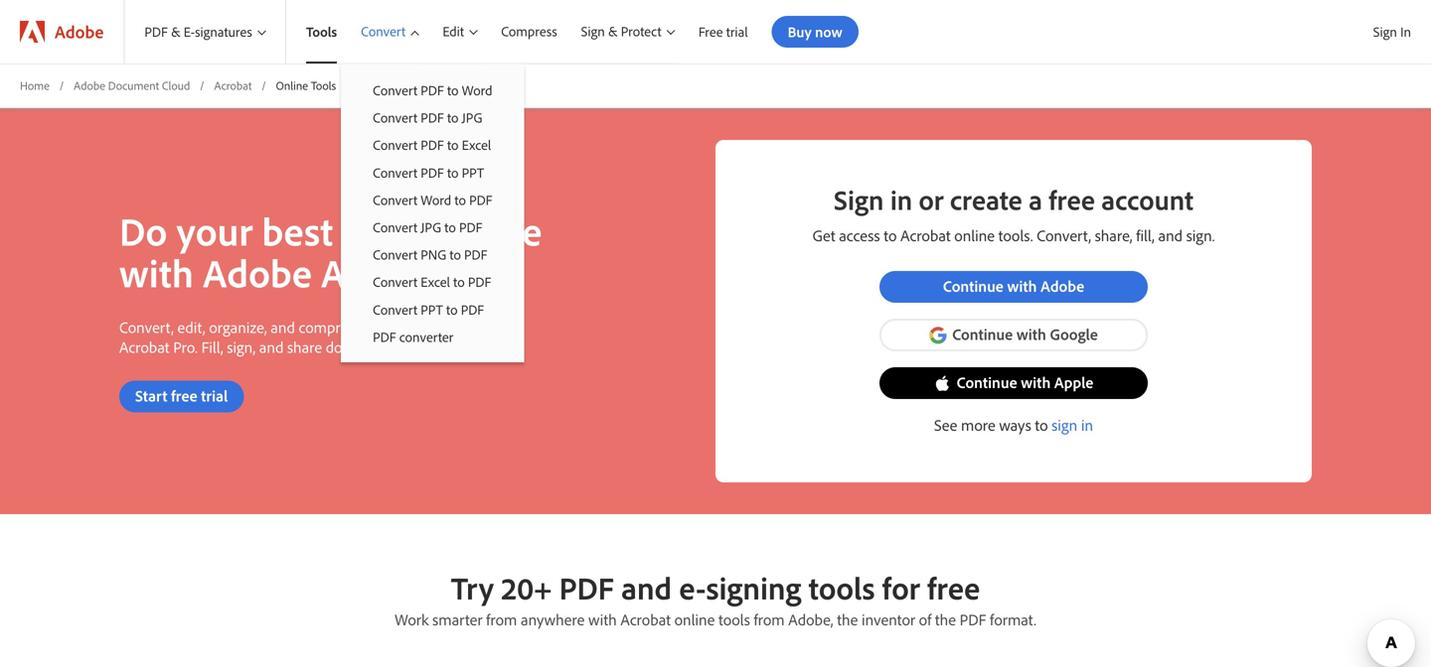 Task type: vqa. For each thing, say whether or not it's contained in the screenshot.
convert png to pdf link
yes



Task type: locate. For each thing, give the bounding box(es) containing it.
convert inside 'link'
[[373, 136, 417, 154]]

ppt
[[462, 164, 484, 181], [421, 301, 443, 318]]

0 horizontal spatial the
[[837, 610, 858, 630]]

& left e-
[[171, 23, 180, 40]]

excel inside 'link'
[[462, 136, 491, 154]]

pdf left too. at the left of page
[[373, 328, 396, 346]]

1 vertical spatial jpg
[[421, 219, 441, 236]]

2 the from the left
[[935, 610, 956, 630]]

0 horizontal spatial sign
[[581, 23, 605, 40]]

pdf left files
[[364, 317, 391, 337]]

tools.
[[999, 225, 1033, 245]]

0 vertical spatial convert,
[[1037, 225, 1091, 245]]

convert pdf to jpg link
[[341, 104, 524, 131]]

online
[[276, 78, 308, 93]]

2 from from the left
[[754, 610, 785, 630]]

the right adobe,
[[837, 610, 858, 630]]

from down signing
[[754, 610, 785, 630]]

compress link
[[481, 0, 561, 64]]

adobe up the organize,
[[203, 247, 312, 297]]

word
[[462, 81, 492, 99], [421, 191, 451, 209]]

pdf down convert pdf to word link
[[421, 109, 444, 126]]

1 horizontal spatial the
[[935, 610, 956, 630]]

1 horizontal spatial sign
[[834, 182, 884, 217]]

convert,
[[1037, 225, 1091, 245], [119, 317, 174, 337]]

online
[[436, 206, 542, 256], [954, 225, 995, 245], [674, 610, 715, 630]]

edit
[[443, 23, 464, 40]]

1 horizontal spatial from
[[754, 610, 785, 630]]

to down convert pdf to excel 'link'
[[447, 164, 459, 181]]

to up convert pdf to jpg link
[[447, 81, 459, 99]]

work
[[395, 610, 429, 630]]

convert
[[361, 23, 406, 40], [373, 81, 417, 99], [373, 109, 417, 126], [373, 136, 417, 154], [373, 164, 417, 181], [373, 191, 417, 209], [373, 219, 417, 236], [373, 246, 417, 263], [373, 273, 417, 291], [373, 301, 417, 318]]

& inside sign & protect popup button
[[608, 23, 618, 40]]

from
[[486, 610, 517, 630], [754, 610, 785, 630]]

convert for convert ppt to pdf
[[373, 301, 417, 318]]

to right png
[[450, 246, 461, 263]]

convert for convert excel to pdf
[[373, 273, 417, 291]]

sign in link
[[1052, 415, 1093, 435]]

pdf inside 'link'
[[421, 136, 444, 154]]

to for convert word to pdf
[[455, 191, 466, 209]]

& left "protect"
[[608, 23, 618, 40]]

adobe link
[[0, 0, 124, 64]]

pdf left e-
[[145, 23, 168, 40]]

free
[[1049, 182, 1095, 217], [171, 386, 197, 406], [927, 568, 980, 608]]

jpg down convert word to pdf 'link'
[[421, 219, 441, 236]]

0 horizontal spatial free
[[171, 386, 197, 406]]

0 vertical spatial word
[[462, 81, 492, 99]]

and inside try 20+ pdf and e-signing tools for free work smarter from anywhere with acrobat online tools from adobe, the inventor of the pdf format.
[[621, 568, 672, 608]]

pdf & e-signatures button
[[125, 0, 285, 64]]

convert pdf to word link
[[341, 77, 524, 104]]

sign for in
[[1373, 23, 1397, 40]]

0 horizontal spatial excel
[[421, 273, 450, 291]]

start free trial
[[135, 386, 228, 406]]

compress
[[501, 23, 557, 40]]

acrobat inside try 20+ pdf and e-signing tools for free work smarter from anywhere with acrobat online tools from adobe, the inventor of the pdf format.
[[621, 610, 671, 630]]

pdf
[[145, 23, 168, 40], [421, 81, 444, 99], [421, 109, 444, 126], [421, 136, 444, 154], [421, 164, 444, 181], [469, 191, 492, 209], [459, 219, 482, 236], [464, 246, 487, 263], [468, 273, 491, 291], [461, 301, 484, 318], [364, 317, 391, 337], [373, 328, 396, 346], [559, 568, 614, 608], [960, 610, 986, 630]]

convert for convert jpg to pdf
[[373, 219, 417, 236]]

pdf down convert pdf to ppt link
[[469, 191, 492, 209]]

edit button
[[423, 0, 481, 64]]

tools
[[809, 568, 875, 608], [719, 610, 750, 630]]

2 vertical spatial free
[[927, 568, 980, 608]]

0 horizontal spatial word
[[421, 191, 451, 209]]

1 vertical spatial trial
[[201, 386, 228, 406]]

2 horizontal spatial sign
[[1373, 23, 1397, 40]]

to down convert pdf to word link
[[447, 109, 459, 126]]

continue up continue with google link
[[943, 276, 1004, 296]]

& inside pdf & e-signatures dropdown button
[[171, 23, 180, 40]]

the
[[837, 610, 858, 630], [935, 610, 956, 630]]

with inside try 20+ pdf and e-signing tools for free work smarter from anywhere with acrobat online tools from adobe, the inventor of the pdf format.
[[588, 610, 617, 630]]

pdf up convert pdf to jpg link
[[421, 81, 444, 99]]

to right access at the top right of page
[[884, 225, 897, 245]]

sign left "protect"
[[581, 23, 605, 40]]

and right fill,
[[1158, 225, 1183, 245]]

convert left edit popup button
[[361, 23, 406, 40]]

to
[[447, 81, 459, 99], [447, 109, 459, 126], [447, 136, 459, 154], [447, 164, 459, 181], [455, 191, 466, 209], [445, 219, 456, 236], [884, 225, 897, 245], [450, 246, 461, 263], [453, 273, 465, 291], [446, 301, 458, 318], [1035, 415, 1048, 435]]

convert for convert png to pdf
[[373, 246, 417, 263]]

1 vertical spatial word
[[421, 191, 451, 209]]

do your best work online with adobe acrobat
[[119, 206, 542, 297]]

adobe up google
[[1041, 276, 1084, 296]]

0 vertical spatial continue
[[943, 276, 1004, 296]]

organize,
[[209, 317, 267, 337]]

1 horizontal spatial &
[[608, 23, 618, 40]]

0 horizontal spatial convert,
[[119, 317, 174, 337]]

0 horizontal spatial tools
[[719, 610, 750, 630]]

acrobat inside convert, edit, organize, and compress pdf files with adobe acrobat pro. fill, sign, and share documents too.
[[119, 337, 169, 357]]

tools right the online
[[311, 78, 336, 93]]

do
[[119, 206, 167, 256]]

with
[[119, 247, 194, 297], [1007, 276, 1037, 296], [424, 317, 452, 337], [1017, 324, 1046, 344], [1021, 373, 1051, 392], [588, 610, 617, 630]]

1 horizontal spatial in
[[1081, 415, 1093, 435]]

in right sign
[[1081, 415, 1093, 435]]

0 horizontal spatial from
[[486, 610, 517, 630]]

continue with apple
[[957, 373, 1094, 392]]

to down convert png to pdf link
[[453, 273, 465, 291]]

adobe left document
[[74, 78, 105, 93]]

convert excel to pdf
[[373, 273, 491, 291]]

free right start
[[171, 386, 197, 406]]

account
[[1101, 182, 1194, 217]]

to left sign
[[1035, 415, 1048, 435]]

convert for convert pdf to excel
[[373, 136, 417, 154]]

2 horizontal spatial free
[[1049, 182, 1095, 217]]

cloud
[[162, 78, 190, 93]]

google
[[1050, 324, 1098, 344]]

0 vertical spatial free
[[1049, 182, 1095, 217]]

convert up pdf converter
[[373, 301, 417, 318]]

and left e-
[[621, 568, 672, 608]]

in inside sign in or create a free account get access to acrobat online tools. convert, share, fill, and sign.
[[890, 182, 913, 217]]

acrobat
[[214, 78, 252, 93], [901, 225, 951, 245], [321, 247, 452, 297], [119, 337, 169, 357], [621, 610, 671, 630]]

more
[[961, 415, 996, 435]]

free up of
[[927, 568, 980, 608]]

to up png
[[445, 219, 456, 236]]

group
[[341, 64, 524, 363]]

0 horizontal spatial in
[[890, 182, 913, 217]]

convert pdf to excel
[[373, 136, 491, 154]]

to down convert excel to pdf link
[[446, 301, 458, 318]]

the right of
[[935, 610, 956, 630]]

1 horizontal spatial excel
[[462, 136, 491, 154]]

convert ppt to pdf
[[373, 301, 484, 318]]

convert inside 'link'
[[373, 191, 417, 209]]

trial down fill,
[[201, 386, 228, 406]]

free right a
[[1049, 182, 1095, 217]]

0 horizontal spatial ppt
[[421, 301, 443, 318]]

continue for continue with adobe
[[943, 276, 1004, 296]]

your
[[176, 206, 253, 256]]

a
[[1029, 182, 1043, 217]]

and
[[1158, 225, 1183, 245], [271, 317, 295, 337], [259, 337, 284, 357], [621, 568, 672, 608]]

1 horizontal spatial word
[[462, 81, 492, 99]]

word up convert pdf to jpg link
[[462, 81, 492, 99]]

excel down convert pdf to jpg link
[[462, 136, 491, 154]]

1 horizontal spatial jpg
[[462, 109, 482, 126]]

convert up convert ppt to pdf
[[373, 273, 417, 291]]

to for convert pdf to excel
[[447, 136, 459, 154]]

0 horizontal spatial online
[[436, 206, 542, 256]]

access
[[839, 225, 880, 245]]

1 horizontal spatial free
[[927, 568, 980, 608]]

&
[[608, 23, 618, 40], [171, 23, 180, 40]]

0 vertical spatial ppt
[[462, 164, 484, 181]]

convert for convert
[[361, 23, 406, 40]]

pdf down convert pdf to excel 'link'
[[421, 164, 444, 181]]

trial
[[726, 23, 748, 40], [201, 386, 228, 406]]

adobe inside the do your best work online with adobe acrobat
[[203, 247, 312, 297]]

online inside try 20+ pdf and e-signing tools for free work smarter from anywhere with acrobat online tools from adobe, the inventor of the pdf format.
[[674, 610, 715, 630]]

convert up convert pdf to jpg in the top of the page
[[373, 81, 417, 99]]

apple
[[1054, 373, 1094, 392]]

convert ppt to pdf link
[[341, 296, 524, 323]]

excel down png
[[421, 273, 450, 291]]

documents
[[326, 337, 398, 357]]

to for convert pdf to word
[[447, 81, 459, 99]]

to down convert pdf to ppt link
[[455, 191, 466, 209]]

convert pdf to jpg
[[373, 109, 482, 126]]

to for convert ppt to pdf
[[446, 301, 458, 318]]

to for convert pdf to jpg
[[447, 109, 459, 126]]

continue down continue with adobe link
[[952, 324, 1013, 344]]

sign inside popup button
[[581, 23, 605, 40]]

pro.
[[173, 337, 198, 357]]

pdf down convert word to pdf 'link'
[[459, 219, 482, 236]]

convert up "convert jpg to pdf"
[[373, 191, 417, 209]]

compress
[[299, 317, 361, 337]]

0 vertical spatial in
[[890, 182, 913, 217]]

see more ways to sign in
[[934, 415, 1093, 435]]

1 horizontal spatial tools
[[809, 568, 875, 608]]

convert, edit, organize, and compress pdf files with adobe acrobat pro. fill, sign, and share documents too.
[[119, 317, 498, 357]]

from down "20+"
[[486, 610, 517, 630]]

1 vertical spatial continue
[[952, 324, 1013, 344]]

1 vertical spatial excel
[[421, 273, 450, 291]]

continue
[[943, 276, 1004, 296], [952, 324, 1013, 344], [957, 373, 1017, 392]]

convert left png
[[373, 246, 417, 263]]

to down convert pdf to jpg link
[[447, 136, 459, 154]]

1 horizontal spatial online
[[674, 610, 715, 630]]

in
[[890, 182, 913, 217], [1081, 415, 1093, 435]]

0 vertical spatial jpg
[[462, 109, 482, 126]]

sign inside button
[[1373, 23, 1397, 40]]

ppt down convert excel to pdf link
[[421, 301, 443, 318]]

in left or
[[890, 182, 913, 217]]

word down convert pdf to ppt link
[[421, 191, 451, 209]]

convert png to pdf
[[373, 246, 487, 263]]

0 horizontal spatial &
[[171, 23, 180, 40]]

convert up convert pdf to excel
[[373, 109, 417, 126]]

pdf down convert pdf to jpg link
[[421, 136, 444, 154]]

convert pdf to ppt
[[373, 164, 484, 181]]

jpg
[[462, 109, 482, 126], [421, 219, 441, 236]]

trial right free
[[726, 23, 748, 40]]

1 horizontal spatial ppt
[[462, 164, 484, 181]]

tools down signing
[[719, 610, 750, 630]]

continue up more
[[957, 373, 1017, 392]]

excel
[[462, 136, 491, 154], [421, 273, 450, 291]]

tools up online tools
[[306, 23, 337, 40]]

png
[[421, 246, 446, 263]]

convert, inside sign in or create a free account get access to acrobat online tools. convert, share, fill, and sign.
[[1037, 225, 1091, 245]]

to inside 'link'
[[447, 136, 459, 154]]

convert, down a
[[1037, 225, 1091, 245]]

sign up access at the top right of page
[[834, 182, 884, 217]]

1 vertical spatial free
[[171, 386, 197, 406]]

tools up adobe,
[[809, 568, 875, 608]]

sign left in
[[1373, 23, 1397, 40]]

1 vertical spatial convert,
[[119, 317, 174, 337]]

convert down convert pdf to excel
[[373, 164, 417, 181]]

free trial link
[[679, 0, 752, 64]]

convert down convert pdf to jpg in the top of the page
[[373, 136, 417, 154]]

try 20+ pdf and e-signing tools for free work smarter from anywhere with acrobat online tools from adobe, the inventor of the pdf format.
[[395, 568, 1037, 630]]

adobe right converter
[[456, 317, 498, 337]]

jpg down convert pdf to word link
[[462, 109, 482, 126]]

convert, left the edit,
[[119, 317, 174, 337]]

convert, inside convert, edit, organize, and compress pdf files with adobe acrobat pro. fill, sign, and share documents too.
[[119, 317, 174, 337]]

convert up convert png to pdf
[[373, 219, 417, 236]]

pdf left format.
[[960, 610, 986, 630]]

0 horizontal spatial jpg
[[421, 219, 441, 236]]

2 vertical spatial continue
[[957, 373, 1017, 392]]

tools
[[306, 23, 337, 40], [311, 78, 336, 93]]

1 horizontal spatial trial
[[726, 23, 748, 40]]

1 horizontal spatial convert,
[[1037, 225, 1091, 245]]

ppt down convert pdf to excel 'link'
[[462, 164, 484, 181]]

0 vertical spatial excel
[[462, 136, 491, 154]]

1 the from the left
[[837, 610, 858, 630]]

to inside sign in or create a free account get access to acrobat online tools. convert, share, fill, and sign.
[[884, 225, 897, 245]]

convert inside popup button
[[361, 23, 406, 40]]

sign inside sign in or create a free account get access to acrobat online tools. convert, share, fill, and sign.
[[834, 182, 884, 217]]

share
[[287, 337, 322, 357]]

adobe up adobe document cloud
[[55, 20, 104, 43]]

to inside 'link'
[[455, 191, 466, 209]]

2 horizontal spatial online
[[954, 225, 995, 245]]

best
[[262, 206, 333, 256]]

sign for in
[[834, 182, 884, 217]]

sign
[[1052, 415, 1078, 435]]

for
[[882, 568, 920, 608]]

continue with adobe link
[[880, 271, 1148, 303]]



Task type: describe. For each thing, give the bounding box(es) containing it.
create
[[950, 182, 1022, 217]]

signatures
[[195, 23, 252, 40]]

acrobat inside sign in or create a free account get access to acrobat online tools. convert, share, fill, and sign.
[[901, 225, 951, 245]]

of
[[919, 610, 931, 630]]

convert pdf to word
[[373, 81, 492, 99]]

e-
[[679, 568, 706, 608]]

convert button
[[341, 0, 423, 64]]

0 vertical spatial tools
[[809, 568, 875, 608]]

continue with google link
[[880, 319, 1148, 352]]

adobe document cloud link
[[74, 78, 190, 94]]

work
[[342, 206, 427, 256]]

pdf up the anywhere at bottom
[[559, 568, 614, 608]]

smarter
[[432, 610, 483, 630]]

files
[[395, 317, 420, 337]]

1 vertical spatial tools
[[719, 610, 750, 630]]

1 vertical spatial tools
[[311, 78, 336, 93]]

continue with adobe
[[943, 276, 1084, 296]]

format.
[[990, 610, 1037, 630]]

word inside 'link'
[[421, 191, 451, 209]]

sign.
[[1186, 225, 1215, 245]]

tools link
[[286, 0, 341, 64]]

sign,
[[227, 337, 256, 357]]

sign & protect
[[581, 23, 661, 40]]

get
[[813, 225, 835, 245]]

e-
[[184, 23, 195, 40]]

convert jpg to pdf link
[[341, 214, 524, 241]]

start
[[135, 386, 167, 406]]

convert word to pdf link
[[341, 186, 524, 214]]

signing
[[706, 568, 801, 608]]

sign & protect button
[[561, 0, 679, 64]]

0 vertical spatial trial
[[726, 23, 748, 40]]

start free trial link
[[119, 381, 244, 413]]

with inside convert, edit, organize, and compress pdf files with adobe acrobat pro. fill, sign, and share documents too.
[[424, 317, 452, 337]]

1 vertical spatial in
[[1081, 415, 1093, 435]]

pdf inside dropdown button
[[145, 23, 168, 40]]

convert for convert pdf to jpg
[[373, 109, 417, 126]]

group containing convert pdf to word
[[341, 64, 524, 363]]

pdf converter
[[373, 328, 453, 346]]

to for convert png to pdf
[[450, 246, 461, 263]]

1 vertical spatial ppt
[[421, 301, 443, 318]]

anywhere
[[521, 610, 585, 630]]

home link
[[20, 78, 50, 94]]

free inside try 20+ pdf and e-signing tools for free work smarter from anywhere with acrobat online tools from adobe, the inventor of the pdf format.
[[927, 568, 980, 608]]

pdf down convert excel to pdf link
[[461, 301, 484, 318]]

see
[[934, 415, 957, 435]]

or
[[919, 182, 944, 217]]

adobe,
[[788, 610, 833, 630]]

ways
[[999, 415, 1031, 435]]

pdf inside 'link'
[[469, 191, 492, 209]]

share,
[[1095, 225, 1133, 245]]

pdf converter link
[[341, 323, 524, 351]]

sign for &
[[581, 23, 605, 40]]

continue for continue with google
[[952, 324, 1013, 344]]

1 from from the left
[[486, 610, 517, 630]]

continue with google
[[952, 324, 1098, 344]]

with inside the do your best work online with adobe acrobat
[[119, 247, 194, 297]]

continue with apple link
[[880, 368, 1148, 399]]

too.
[[402, 337, 426, 357]]

& for sign
[[608, 23, 618, 40]]

pdf down convert png to pdf link
[[468, 273, 491, 291]]

0 vertical spatial tools
[[306, 23, 337, 40]]

to for convert excel to pdf
[[453, 273, 465, 291]]

20+
[[501, 568, 552, 608]]

convert for convert pdf to word
[[373, 81, 417, 99]]

pdf right png
[[464, 246, 487, 263]]

online inside the do your best work online with adobe acrobat
[[436, 206, 542, 256]]

free
[[699, 23, 723, 40]]

continue for continue with apple
[[957, 373, 1017, 392]]

convert png to pdf link
[[341, 241, 524, 269]]

fill,
[[1136, 225, 1155, 245]]

online inside sign in or create a free account get access to acrobat online tools. convert, share, fill, and sign.
[[954, 225, 995, 245]]

in
[[1401, 23, 1411, 40]]

convert for convert pdf to ppt
[[373, 164, 417, 181]]

online tools
[[276, 78, 336, 93]]

to for convert jpg to pdf
[[445, 219, 456, 236]]

to for convert pdf to ppt
[[447, 164, 459, 181]]

edit,
[[177, 317, 205, 337]]

home
[[20, 78, 50, 93]]

sign in button
[[1369, 15, 1415, 49]]

convert pdf to excel link
[[341, 131, 524, 159]]

convert excel to pdf link
[[341, 269, 524, 296]]

& for pdf
[[171, 23, 180, 40]]

convert for convert word to pdf
[[373, 191, 417, 209]]

pdf & e-signatures
[[145, 23, 252, 40]]

adobe document cloud
[[74, 78, 190, 93]]

acrobat link
[[214, 78, 252, 94]]

document
[[108, 78, 159, 93]]

0 horizontal spatial trial
[[201, 386, 228, 406]]

convert pdf to ppt link
[[341, 159, 524, 186]]

adobe inside convert, edit, organize, and compress pdf files with adobe acrobat pro. fill, sign, and share documents too.
[[456, 317, 498, 337]]

convert jpg to pdf
[[373, 219, 482, 236]]

acrobat inside the do your best work online with adobe acrobat
[[321, 247, 452, 297]]

protect
[[621, 23, 661, 40]]

and right the organize,
[[271, 317, 295, 337]]

sign in or create a free account get access to acrobat online tools. convert, share, fill, and sign.
[[813, 182, 1215, 245]]

free trial
[[699, 23, 748, 40]]

sign in
[[1373, 23, 1411, 40]]

try
[[451, 568, 494, 608]]

inventor
[[862, 610, 915, 630]]

convert word to pdf
[[373, 191, 492, 209]]

and right sign,
[[259, 337, 284, 357]]

and inside sign in or create a free account get access to acrobat online tools. convert, share, fill, and sign.
[[1158, 225, 1183, 245]]

free inside sign in or create a free account get access to acrobat online tools. convert, share, fill, and sign.
[[1049, 182, 1095, 217]]

pdf inside convert, edit, organize, and compress pdf files with adobe acrobat pro. fill, sign, and share documents too.
[[364, 317, 391, 337]]



